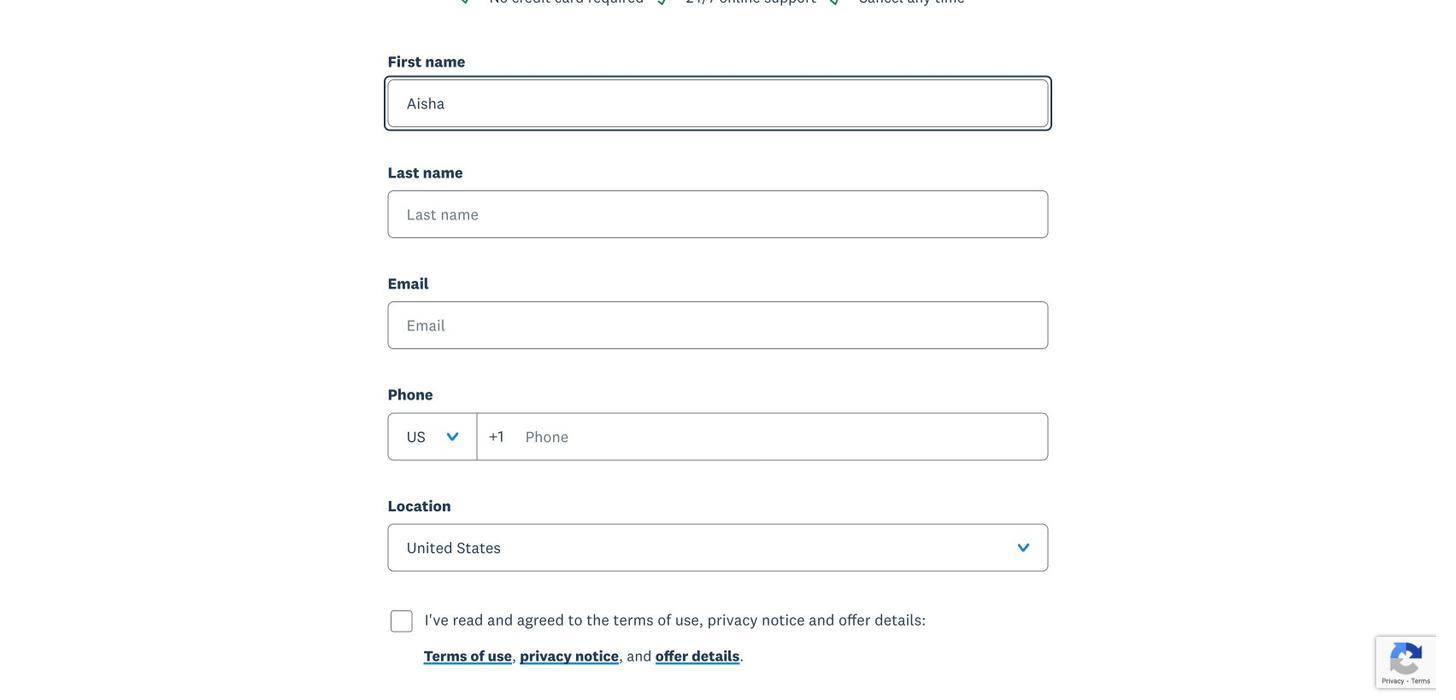 Task type: locate. For each thing, give the bounding box(es) containing it.
Email email field
[[388, 302, 1048, 350]]

First name text field
[[388, 80, 1048, 127]]

Last name text field
[[388, 191, 1048, 239]]



Task type: vqa. For each thing, say whether or not it's contained in the screenshot.
2nd pay from the right
no



Task type: describe. For each thing, give the bounding box(es) containing it.
Phone text field
[[476, 413, 1048, 461]]



